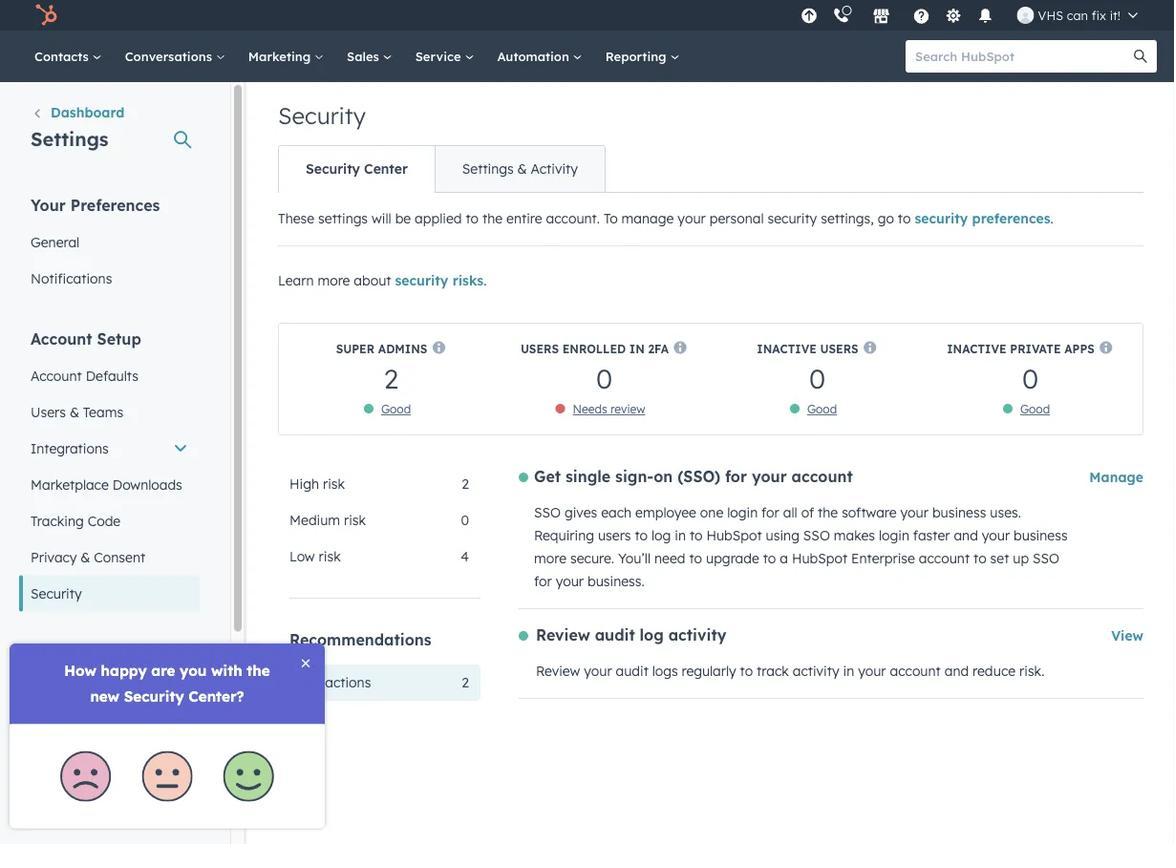 Task type: vqa. For each thing, say whether or not it's contained in the screenshot.


Task type: describe. For each thing, give the bounding box(es) containing it.
2 for high risk
[[462, 476, 469, 493]]

security preferences link
[[915, 210, 1051, 227]]

sales
[[347, 48, 383, 64]]

one
[[700, 505, 724, 521]]

integrations
[[31, 440, 109, 457]]

vhs can fix it! button
[[1006, 0, 1150, 31]]

& for settings
[[518, 161, 527, 177]]

account defaults
[[31, 367, 139, 384]]

sign-
[[616, 467, 654, 486]]

review for review audit log activity
[[536, 626, 591, 645]]

risk for medium risk
[[344, 512, 366, 529]]

good for private
[[1021, 402, 1050, 417]]

import
[[31, 755, 75, 772]]

1 horizontal spatial .
[[1051, 210, 1054, 227]]

to left set
[[974, 550, 987, 567]]

review for review your audit logs regularly to track activity in your account and reduce risk.
[[536, 663, 580, 680]]

security center
[[306, 161, 408, 177]]

service
[[415, 48, 465, 64]]

enrolled
[[563, 342, 626, 356]]

you'll
[[618, 550, 651, 567]]

review audit log activity
[[536, 626, 727, 645]]

notifications
[[31, 270, 112, 287]]

0 vertical spatial login
[[727, 505, 758, 521]]

hubspot image
[[34, 4, 57, 27]]

navigation containing security center
[[278, 145, 606, 193]]

needs
[[573, 402, 608, 417]]

needs review button
[[573, 402, 645, 417]]

2 vertical spatial in
[[843, 663, 855, 680]]

marketplace downloads link
[[19, 467, 200, 503]]

dashboard link
[[31, 103, 125, 126]]

hubspot link
[[23, 4, 72, 27]]

needs review
[[573, 402, 645, 417]]

0 vertical spatial activity
[[669, 626, 727, 645]]

0 for users
[[809, 362, 826, 395]]

can
[[1067, 7, 1089, 23]]

get
[[534, 467, 561, 486]]

logs
[[68, 792, 98, 809]]

faster
[[914, 528, 950, 544]]

review
[[611, 402, 645, 417]]

using
[[766, 528, 800, 544]]

eloise francis image
[[1017, 7, 1035, 24]]

& for privacy
[[81, 549, 90, 566]]

0 vertical spatial account
[[792, 467, 853, 486]]

0 for enrolled
[[596, 362, 613, 395]]

in inside sso gives each employee one login for all of the software your business uses. requiring users to log in to hubspot using sso makes login faster and your business more secure. you'll need to upgrade to a hubspot enterprise account to set up sso for your business.
[[675, 528, 686, 544]]

inactive private apps
[[947, 342, 1095, 356]]

apps
[[1065, 342, 1095, 356]]

good for users
[[807, 402, 837, 417]]

view link
[[1112, 625, 1144, 648]]

0 horizontal spatial more
[[318, 272, 350, 289]]

learn
[[278, 272, 314, 289]]

help button
[[906, 0, 938, 31]]

inactive users
[[757, 342, 859, 356]]

the inside sso gives each employee one login for all of the software your business uses. requiring users to log in to hubspot using sso makes login faster and your business more secure. you'll need to upgrade to a hubspot enterprise account to set up sso for your business.
[[818, 505, 838, 521]]

1 horizontal spatial login
[[879, 528, 910, 544]]

to right applied
[[466, 210, 479, 227]]

2 horizontal spatial security
[[915, 210, 968, 227]]

inactive for inactive users
[[757, 342, 817, 356]]

get single sign-on (sso) for your account
[[534, 467, 853, 486]]

about
[[354, 272, 391, 289]]

single
[[566, 467, 611, 486]]

1 vertical spatial audit
[[616, 663, 649, 680]]

1 vertical spatial .
[[484, 272, 487, 289]]

manage button
[[1090, 466, 1144, 489]]

dashboard
[[51, 104, 125, 121]]

vhs
[[1038, 7, 1064, 23]]

account setup element
[[19, 328, 200, 612]]

marketplace downloads
[[31, 476, 182, 493]]

go
[[878, 210, 894, 227]]

settings & activity
[[462, 161, 578, 177]]

calling icon image
[[833, 7, 850, 25]]

1 vertical spatial log
[[640, 626, 664, 645]]

settings & activity link
[[435, 146, 605, 192]]

0 vertical spatial hubspot
[[707, 528, 762, 544]]

security risks link
[[395, 272, 484, 289]]

more
[[290, 675, 321, 691]]

enterprise
[[852, 550, 915, 567]]

review your audit logs regularly to track activity in your account and reduce risk.
[[536, 663, 1045, 680]]

security inside account setup element
[[31, 585, 82, 602]]

super
[[336, 342, 375, 356]]

fix
[[1092, 7, 1107, 23]]

more actions
[[290, 675, 371, 691]]

2 horizontal spatial sso
[[1033, 550, 1060, 567]]

0 vertical spatial security
[[278, 101, 366, 130]]

privacy & consent
[[31, 549, 145, 566]]

uses.
[[990, 505, 1022, 521]]

track
[[757, 663, 789, 680]]

medium risk
[[290, 512, 366, 529]]

need
[[655, 550, 686, 567]]

will
[[372, 210, 392, 227]]

& for import
[[79, 755, 89, 772]]

users & teams
[[31, 404, 123, 421]]

service link
[[404, 31, 486, 82]]

data management element
[[19, 644, 200, 819]]

center
[[364, 161, 408, 177]]

these
[[278, 210, 315, 227]]

view
[[1112, 628, 1144, 645]]

high risk
[[290, 476, 345, 493]]

good for admins
[[381, 402, 411, 417]]

reduce
[[973, 663, 1016, 680]]

0 vertical spatial for
[[725, 467, 747, 486]]

to
[[604, 210, 618, 227]]

audit logs link
[[19, 782, 200, 819]]

code
[[88, 513, 121, 529]]

sso gives each employee one login for all of the software your business uses. requiring users to log in to hubspot using sso makes login faster and your business more secure. you'll need to upgrade to a hubspot enterprise account to set up sso for your business.
[[534, 505, 1068, 590]]

downloads
[[113, 476, 182, 493]]

these settings will be applied to the entire account. to manage your personal security settings, go to security preferences .
[[278, 210, 1054, 227]]

account for account setup
[[31, 329, 92, 348]]

reporting link
[[594, 31, 691, 82]]



Task type: locate. For each thing, give the bounding box(es) containing it.
risk for low risk
[[319, 549, 341, 565]]

2 horizontal spatial good
[[1021, 402, 1050, 417]]

it!
[[1110, 7, 1121, 23]]

risk right medium
[[344, 512, 366, 529]]

requiring
[[534, 528, 594, 544]]

1 horizontal spatial inactive
[[947, 342, 1007, 356]]

0 vertical spatial .
[[1051, 210, 1054, 227]]

audit
[[31, 792, 64, 809]]

hubspot up upgrade
[[707, 528, 762, 544]]

super admins
[[336, 342, 428, 356]]

0 horizontal spatial settings
[[31, 127, 108, 151]]

the left entire
[[483, 210, 503, 227]]

for down requiring
[[534, 573, 552, 590]]

users
[[598, 528, 631, 544]]

objects button
[[19, 710, 200, 746]]

1 vertical spatial hubspot
[[792, 550, 848, 567]]

marketing
[[248, 48, 314, 64]]

0 vertical spatial in
[[630, 342, 645, 356]]

1 horizontal spatial settings
[[462, 161, 514, 177]]

search image
[[1134, 50, 1148, 63]]

0 vertical spatial and
[[954, 528, 978, 544]]

upgrade image
[[801, 8, 818, 25]]

account for account defaults
[[31, 367, 82, 384]]

gives
[[565, 505, 598, 521]]

the right of
[[818, 505, 838, 521]]

good button for admins
[[381, 402, 411, 417]]

1 horizontal spatial hubspot
[[792, 550, 848, 567]]

good down inactive users on the top of page
[[807, 402, 837, 417]]

privacy & consent link
[[19, 539, 200, 576]]

consent
[[94, 549, 145, 566]]

audit down business.
[[595, 626, 635, 645]]

security center link
[[279, 146, 435, 192]]

0 vertical spatial more
[[318, 272, 350, 289]]

admins
[[378, 342, 428, 356]]

security up settings
[[306, 161, 360, 177]]

2 good from the left
[[807, 402, 837, 417]]

on
[[654, 467, 673, 486]]

good button down inactive users on the top of page
[[807, 402, 837, 417]]

1 horizontal spatial business
[[1014, 528, 1068, 544]]

0 horizontal spatial login
[[727, 505, 758, 521]]

medium
[[290, 512, 340, 529]]

sso up requiring
[[534, 505, 561, 521]]

data
[[31, 645, 68, 664]]

recommendations
[[290, 631, 432, 650]]

& left activity
[[518, 161, 527, 177]]

0 horizontal spatial users
[[31, 404, 66, 421]]

1 inactive from the left
[[757, 342, 817, 356]]

2 good button from the left
[[807, 402, 837, 417]]

0 horizontal spatial security
[[395, 272, 449, 289]]

1 vertical spatial more
[[534, 550, 567, 567]]

more down requiring
[[534, 550, 567, 567]]

preferences
[[70, 195, 160, 215]]

0 vertical spatial business
[[933, 505, 987, 521]]

logs
[[652, 663, 678, 680]]

to right need
[[690, 550, 703, 567]]

1 vertical spatial in
[[675, 528, 686, 544]]

business
[[933, 505, 987, 521], [1014, 528, 1068, 544]]

1 vertical spatial sso
[[804, 528, 830, 544]]

2 inactive from the left
[[947, 342, 1007, 356]]

good button for users
[[807, 402, 837, 417]]

1 horizontal spatial activity
[[793, 663, 840, 680]]

and
[[954, 528, 978, 544], [945, 663, 969, 680]]

activity
[[531, 161, 578, 177]]

help image
[[913, 9, 930, 26]]

audit left logs
[[616, 663, 649, 680]]

to down the one
[[690, 528, 703, 544]]

2 horizontal spatial in
[[843, 663, 855, 680]]

for right (sso)
[[725, 467, 747, 486]]

your
[[678, 210, 706, 227], [752, 467, 787, 486], [901, 505, 929, 521], [982, 528, 1010, 544], [556, 573, 584, 590], [584, 663, 612, 680], [858, 663, 886, 680]]

security down the privacy
[[31, 585, 82, 602]]

1 horizontal spatial the
[[818, 505, 838, 521]]

login
[[727, 505, 758, 521], [879, 528, 910, 544]]

1 vertical spatial risk
[[344, 512, 366, 529]]

preferences
[[973, 210, 1051, 227]]

vhs can fix it!
[[1038, 7, 1121, 23]]

reporting
[[606, 48, 670, 64]]

2 for more actions
[[462, 675, 469, 691]]

account defaults link
[[19, 358, 200, 394]]

0 horizontal spatial good
[[381, 402, 411, 417]]

2 review from the top
[[536, 663, 580, 680]]

1 vertical spatial business
[[1014, 528, 1068, 544]]

0 vertical spatial sso
[[534, 505, 561, 521]]

makes
[[834, 528, 875, 544]]

0 horizontal spatial inactive
[[757, 342, 817, 356]]

0
[[596, 362, 613, 395], [809, 362, 826, 395], [1023, 362, 1039, 395], [461, 512, 469, 529]]

login right the one
[[727, 505, 758, 521]]

account up of
[[792, 467, 853, 486]]

account up account defaults
[[31, 329, 92, 348]]

log inside sso gives each employee one login for all of the software your business uses. requiring users to log in to hubspot using sso makes login faster and your business more secure. you'll need to upgrade to a hubspot enterprise account to set up sso for your business.
[[652, 528, 671, 544]]

to left track
[[740, 663, 753, 680]]

notifications button
[[970, 0, 1002, 31]]

2 vertical spatial account
[[890, 663, 941, 680]]

conversations
[[125, 48, 216, 64]]

activity up regularly
[[669, 626, 727, 645]]

settings down the dashboard link
[[31, 127, 108, 151]]

0 horizontal spatial .
[[484, 272, 487, 289]]

upgrade
[[706, 550, 760, 567]]

review down business.
[[536, 626, 591, 645]]

0 horizontal spatial sso
[[534, 505, 561, 521]]

learn more about security risks .
[[278, 272, 487, 289]]

contacts
[[34, 48, 92, 64]]

activity right track
[[793, 663, 840, 680]]

security link
[[19, 576, 200, 612]]

log down employee
[[652, 528, 671, 544]]

hubspot
[[707, 528, 762, 544], [792, 550, 848, 567]]

good button down private
[[1021, 402, 1050, 417]]

0 vertical spatial the
[[483, 210, 503, 227]]

to right "go"
[[898, 210, 911, 227]]

account setup
[[31, 329, 141, 348]]

objects
[[31, 719, 79, 736]]

.
[[1051, 210, 1054, 227], [484, 272, 487, 289]]

0 horizontal spatial good button
[[381, 402, 411, 417]]

1 vertical spatial 2
[[462, 476, 469, 493]]

defaults
[[86, 367, 139, 384]]

& right the privacy
[[81, 549, 90, 566]]

business.
[[588, 573, 645, 590]]

hubspot right 'a'
[[792, 550, 848, 567]]

security inside navigation
[[306, 161, 360, 177]]

review down review audit log activity
[[536, 663, 580, 680]]

account up "users & teams"
[[31, 367, 82, 384]]

0 down private
[[1023, 362, 1039, 395]]

1 vertical spatial review
[[536, 663, 580, 680]]

settings,
[[821, 210, 874, 227]]

export
[[92, 755, 134, 772]]

log up logs
[[640, 626, 664, 645]]

1 horizontal spatial for
[[725, 467, 747, 486]]

0 down inactive users on the top of page
[[809, 362, 826, 395]]

1 vertical spatial login
[[879, 528, 910, 544]]

business up the up
[[1014, 528, 1068, 544]]

4
[[461, 549, 469, 565]]

1 horizontal spatial in
[[675, 528, 686, 544]]

notifications image
[[977, 9, 994, 26]]

setup
[[97, 329, 141, 348]]

security up the security center
[[278, 101, 366, 130]]

be
[[395, 210, 411, 227]]

inactive for inactive private apps
[[947, 342, 1007, 356]]

good down 'admins'
[[381, 402, 411, 417]]

2fa
[[648, 342, 669, 356]]

0 vertical spatial 2
[[384, 362, 399, 395]]

tracking code
[[31, 513, 121, 529]]

0 for private
[[1023, 362, 1039, 395]]

2
[[384, 362, 399, 395], [462, 476, 469, 493], [462, 675, 469, 691]]

to
[[466, 210, 479, 227], [898, 210, 911, 227], [635, 528, 648, 544], [690, 528, 703, 544], [690, 550, 703, 567], [763, 550, 776, 567], [974, 550, 987, 567], [740, 663, 753, 680]]

data management
[[31, 645, 174, 664]]

import & export link
[[19, 746, 200, 782]]

& for users
[[70, 404, 79, 421]]

settings for settings & activity
[[462, 161, 514, 177]]

1 good button from the left
[[381, 402, 411, 417]]

1 horizontal spatial security
[[768, 210, 817, 227]]

account.
[[546, 210, 600, 227]]

1 vertical spatial for
[[762, 505, 780, 521]]

0 horizontal spatial business
[[933, 505, 987, 521]]

security left risks
[[395, 272, 449, 289]]

1 horizontal spatial more
[[534, 550, 567, 567]]

in up need
[[675, 528, 686, 544]]

& left export on the bottom of the page
[[79, 755, 89, 772]]

1 vertical spatial security
[[306, 161, 360, 177]]

(sso)
[[678, 467, 721, 486]]

good button down 'admins'
[[381, 402, 411, 417]]

your
[[31, 195, 66, 215]]

more inside sso gives each employee one login for all of the software your business uses. requiring users to log in to hubspot using sso makes login faster and your business more secure. you'll need to upgrade to a hubspot enterprise account to set up sso for your business.
[[534, 550, 567, 567]]

navigation
[[278, 145, 606, 193]]

2 vertical spatial for
[[534, 573, 552, 590]]

all
[[783, 505, 798, 521]]

security right "go"
[[915, 210, 968, 227]]

audit logs
[[31, 792, 98, 809]]

users for users & teams
[[31, 404, 66, 421]]

sso down of
[[804, 528, 830, 544]]

vhs can fix it! menu
[[796, 0, 1152, 31]]

Search HubSpot search field
[[906, 40, 1140, 73]]

automation
[[497, 48, 573, 64]]

secure.
[[571, 550, 615, 567]]

2 vertical spatial risk
[[319, 549, 341, 565]]

employee
[[636, 505, 697, 521]]

notifications link
[[19, 260, 200, 297]]

1 vertical spatial activity
[[793, 663, 840, 680]]

users for users enrolled in 2fa
[[521, 342, 559, 356]]

login up enterprise
[[879, 528, 910, 544]]

0 vertical spatial audit
[[595, 626, 635, 645]]

& inside "link"
[[518, 161, 527, 177]]

marketplaces image
[[873, 9, 890, 26]]

each
[[601, 505, 632, 521]]

risk right the high
[[323, 476, 345, 493]]

your preferences element
[[19, 194, 200, 297]]

risks
[[453, 272, 484, 289]]

for left all
[[762, 505, 780, 521]]

0 horizontal spatial hubspot
[[707, 528, 762, 544]]

1 account from the top
[[31, 329, 92, 348]]

& left teams
[[70, 404, 79, 421]]

3 good from the left
[[1021, 402, 1050, 417]]

import & export
[[31, 755, 134, 772]]

security left the settings,
[[768, 210, 817, 227]]

0 vertical spatial risk
[[323, 476, 345, 493]]

1 horizontal spatial users
[[521, 342, 559, 356]]

entire
[[507, 210, 542, 227]]

settings up entire
[[462, 161, 514, 177]]

and right faster
[[954, 528, 978, 544]]

settings link
[[942, 5, 966, 25]]

in right track
[[843, 663, 855, 680]]

settings image
[[945, 8, 962, 25]]

your preferences
[[31, 195, 160, 215]]

the
[[483, 210, 503, 227], [818, 505, 838, 521]]

3 good button from the left
[[1021, 402, 1050, 417]]

1 review from the top
[[536, 626, 591, 645]]

1 horizontal spatial good
[[807, 402, 837, 417]]

account inside sso gives each employee one login for all of the software your business uses. requiring users to log in to hubspot using sso makes login faster and your business more secure. you'll need to upgrade to a hubspot enterprise account to set up sso for your business.
[[919, 550, 970, 567]]

users inside users & teams link
[[31, 404, 66, 421]]

0 vertical spatial log
[[652, 528, 671, 544]]

integrations button
[[19, 431, 200, 467]]

manage
[[622, 210, 674, 227]]

to left 'a'
[[763, 550, 776, 567]]

and left the reduce
[[945, 663, 969, 680]]

2 vertical spatial security
[[31, 585, 82, 602]]

0 horizontal spatial in
[[630, 342, 645, 356]]

calling icon button
[[825, 3, 858, 28]]

0 vertical spatial account
[[31, 329, 92, 348]]

1 vertical spatial account
[[31, 367, 82, 384]]

2 horizontal spatial for
[[762, 505, 780, 521]]

1 horizontal spatial good button
[[807, 402, 837, 417]]

personal
[[710, 210, 764, 227]]

users & teams link
[[19, 394, 200, 431]]

and inside sso gives each employee one login for all of the software your business uses. requiring users to log in to hubspot using sso makes login faster and your business more secure. you'll need to upgrade to a hubspot enterprise account to set up sso for your business.
[[954, 528, 978, 544]]

1 vertical spatial account
[[919, 550, 970, 567]]

risk right low at the left
[[319, 549, 341, 565]]

0 vertical spatial review
[[536, 626, 591, 645]]

1 vertical spatial and
[[945, 663, 969, 680]]

set
[[991, 550, 1010, 567]]

software
[[842, 505, 897, 521]]

0 up 4
[[461, 512, 469, 529]]

1 vertical spatial the
[[818, 505, 838, 521]]

sso right the up
[[1033, 550, 1060, 567]]

2 account from the top
[[31, 367, 82, 384]]

2 vertical spatial 2
[[462, 675, 469, 691]]

0 vertical spatial settings
[[31, 127, 108, 151]]

1 horizontal spatial sso
[[804, 528, 830, 544]]

0 horizontal spatial activity
[[669, 626, 727, 645]]

2 vertical spatial sso
[[1033, 550, 1060, 567]]

0 down "users enrolled in 2fa"
[[596, 362, 613, 395]]

risk for high risk
[[323, 476, 345, 493]]

more right learn
[[318, 272, 350, 289]]

properties
[[31, 683, 95, 700]]

marketplaces button
[[862, 0, 902, 31]]

low
[[290, 549, 315, 565]]

settings inside "link"
[[462, 161, 514, 177]]

tracking
[[31, 513, 84, 529]]

good button for private
[[1021, 402, 1050, 417]]

0 horizontal spatial for
[[534, 573, 552, 590]]

business up faster
[[933, 505, 987, 521]]

upgrade link
[[798, 5, 821, 25]]

2 horizontal spatial users
[[820, 342, 859, 356]]

1 good from the left
[[381, 402, 411, 417]]

good down private
[[1021, 402, 1050, 417]]

account left the reduce
[[890, 663, 941, 680]]

marketing link
[[237, 31, 335, 82]]

to up you'll
[[635, 528, 648, 544]]

2 horizontal spatial good button
[[1021, 402, 1050, 417]]

in left 2fa
[[630, 342, 645, 356]]

1 vertical spatial settings
[[462, 161, 514, 177]]

0 horizontal spatial the
[[483, 210, 503, 227]]

& inside data management element
[[79, 755, 89, 772]]

settings for settings
[[31, 127, 108, 151]]

properties link
[[19, 673, 200, 710]]

account down faster
[[919, 550, 970, 567]]



